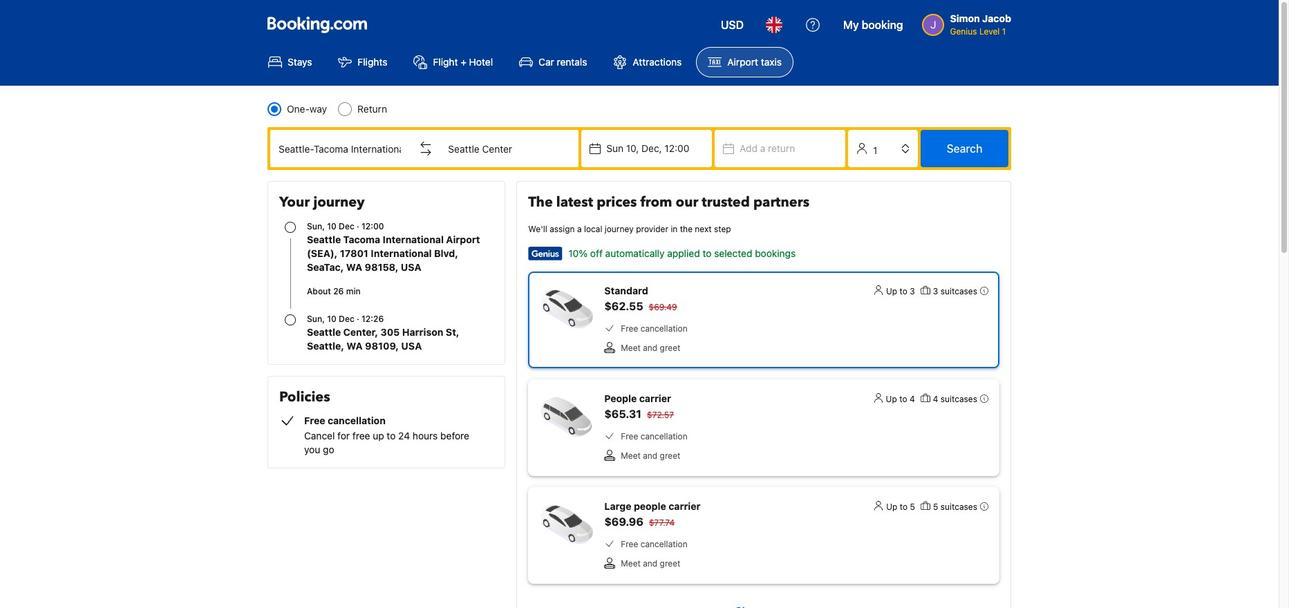 Task type: locate. For each thing, give the bounding box(es) containing it.
3 suitcases
[[933, 286, 977, 297]]

3 and from the top
[[643, 559, 658, 569]]

cancellation down $72.57
[[641, 431, 688, 442]]

seatac,
[[307, 261, 344, 273]]

12:00 right dec,
[[665, 142, 689, 154]]

(sea),
[[307, 247, 338, 259]]

circle empty image
[[285, 315, 296, 326]]

1 and from the top
[[643, 343, 658, 353]]

usa down harrison
[[401, 340, 422, 352]]

0 vertical spatial wa
[[346, 261, 362, 273]]

free
[[352, 430, 370, 442]]

sun 10, dec, 12:00
[[606, 142, 689, 154]]

and
[[643, 343, 658, 353], [643, 451, 658, 461], [643, 559, 658, 569]]

cancellation for $69.49
[[641, 324, 688, 334]]

to right up
[[387, 430, 396, 442]]

0 vertical spatial suitcases
[[941, 286, 977, 297]]

12:00 up tacoma on the left top of page
[[362, 221, 384, 232]]

meet and greet down $72.57
[[621, 451, 680, 461]]

$72.57
[[647, 410, 674, 420]]

up
[[373, 430, 384, 442]]

0 vertical spatial 12:00
[[665, 142, 689, 154]]

dec inside sun, 10 dec · 12:26 seattle center, 305 harrison st, seattle, wa 98109, usa
[[339, 314, 354, 324]]

0 vertical spatial meet and greet
[[621, 343, 680, 353]]

to left the 4 suitcases
[[899, 394, 907, 404]]

3 greet from the top
[[660, 559, 680, 569]]

for
[[337, 430, 350, 442]]

1 vertical spatial 12:00
[[362, 221, 384, 232]]

0 horizontal spatial airport
[[446, 234, 480, 245]]

free for $69.49
[[621, 324, 638, 334]]

1 vertical spatial dec
[[339, 314, 354, 324]]

to left "5 suitcases"
[[900, 502, 908, 512]]

2 dec from the top
[[339, 314, 354, 324]]

0 vertical spatial carrier
[[639, 393, 671, 404]]

1 vertical spatial airport
[[446, 234, 480, 245]]

0 horizontal spatial 5
[[910, 502, 915, 512]]

and for $65.31
[[643, 451, 658, 461]]

10 inside sun, 10 dec · 12:26 seattle center, 305 harrison st, seattle, wa 98109, usa
[[327, 314, 337, 324]]

carrier up $72.57
[[639, 393, 671, 404]]

0 vertical spatial free cancellation
[[621, 324, 688, 334]]

free cancellation for $69.96
[[621, 539, 688, 550]]

· up tacoma on the left top of page
[[357, 221, 359, 232]]

you
[[304, 444, 320, 456]]

3 right up to 3
[[933, 286, 938, 297]]

2 free cancellation from the top
[[621, 431, 688, 442]]

sun,
[[307, 221, 325, 232], [307, 314, 325, 324]]

add a return
[[740, 142, 795, 154]]

1 horizontal spatial a
[[760, 142, 765, 154]]

carrier up $77.74
[[669, 500, 701, 512]]

2 suitcases from the top
[[941, 394, 977, 404]]

2 sun, from the top
[[307, 314, 325, 324]]

suitcases for $72.57
[[941, 394, 977, 404]]

usa right '98158,'
[[401, 261, 422, 273]]

free down $69.96 at the left of the page
[[621, 539, 638, 550]]

meet and greet down $77.74
[[621, 559, 680, 569]]

dec inside sun, 10 dec · 12:00 seattle tacoma international airport (sea), 17801 international blvd, seatac, wa 98158, usa
[[339, 221, 354, 232]]

the
[[528, 193, 553, 212]]

2 vertical spatial greet
[[660, 559, 680, 569]]

wa inside sun, 10 dec · 12:00 seattle tacoma international airport (sea), 17801 international blvd, seatac, wa 98158, usa
[[346, 261, 362, 273]]

sun, inside sun, 10 dec · 12:00 seattle tacoma international airport (sea), 17801 international blvd, seatac, wa 98158, usa
[[307, 221, 325, 232]]

free down $62.55
[[621, 324, 638, 334]]

from
[[640, 193, 672, 212]]

12:00 inside button
[[665, 142, 689, 154]]

your account menu simon jacob genius level 1 element
[[922, 6, 1017, 38]]

a left local on the left top of the page
[[577, 224, 582, 234]]

1 horizontal spatial airport
[[727, 56, 758, 68]]

selected
[[714, 247, 752, 259]]

0 vertical spatial airport
[[727, 56, 758, 68]]

3 meet from the top
[[621, 559, 641, 569]]

carrier inside "large people carrier $69.96 $77.74"
[[669, 500, 701, 512]]

cancellation for $65.31
[[641, 431, 688, 442]]

98158,
[[365, 261, 398, 273]]

12:00 inside sun, 10 dec · 12:00 seattle tacoma international airport (sea), 17801 international blvd, seatac, wa 98158, usa
[[362, 221, 384, 232]]

greet down $77.74
[[660, 559, 680, 569]]

· inside sun, 10 dec · 12:00 seattle tacoma international airport (sea), 17801 international blvd, seatac, wa 98158, usa
[[357, 221, 359, 232]]

1 vertical spatial wa
[[347, 340, 363, 352]]

attractions
[[633, 56, 682, 68]]

seattle inside sun, 10 dec · 12:00 seattle tacoma international airport (sea), 17801 international blvd, seatac, wa 98158, usa
[[307, 234, 341, 245]]

1 sun, from the top
[[307, 221, 325, 232]]

seattle for seattle,
[[307, 326, 341, 338]]

12:26
[[362, 314, 384, 324]]

trusted
[[702, 193, 750, 212]]

1 vertical spatial and
[[643, 451, 658, 461]]

1 4 from the left
[[910, 394, 915, 404]]

free cancellation down $72.57
[[621, 431, 688, 442]]

free
[[621, 324, 638, 334], [304, 415, 325, 427], [621, 431, 638, 442], [621, 539, 638, 550]]

sun, 10 dec · 12:00 seattle tacoma international airport (sea), 17801 international blvd, seatac, wa 98158, usa
[[307, 221, 480, 273]]

up to 5
[[886, 502, 915, 512]]

1 vertical spatial carrier
[[669, 500, 701, 512]]

10 up seattle,
[[327, 314, 337, 324]]

flights link
[[327, 47, 399, 77]]

airport
[[727, 56, 758, 68], [446, 234, 480, 245]]

greet down '$69.49'
[[660, 343, 680, 353]]

0 vertical spatial ·
[[357, 221, 359, 232]]

12:26 timer
[[362, 314, 384, 324]]

suitcases right up to 4
[[941, 394, 977, 404]]

partners
[[753, 193, 810, 212]]

cancellation down $77.74
[[641, 539, 688, 550]]

meet down $69.96 at the left of the page
[[621, 559, 641, 569]]

and for $62.55
[[643, 343, 658, 353]]

suitcases
[[941, 286, 977, 297], [941, 394, 977, 404], [941, 502, 977, 512]]

1 dec from the top
[[339, 221, 354, 232]]

meet and greet for $62.55
[[621, 343, 680, 353]]

greet for $62.55
[[660, 343, 680, 353]]

1 horizontal spatial 3
[[933, 286, 938, 297]]

journey up 12:00 timer
[[313, 193, 365, 212]]

1 vertical spatial ·
[[357, 314, 359, 324]]

sun, down "your journey"
[[307, 221, 325, 232]]

2 5 from the left
[[933, 502, 938, 512]]

to
[[703, 247, 712, 259], [900, 286, 908, 297], [899, 394, 907, 404], [387, 430, 396, 442], [900, 502, 908, 512]]

1 vertical spatial seattle
[[307, 326, 341, 338]]

1 vertical spatial usa
[[401, 340, 422, 352]]

car
[[539, 56, 554, 68]]

taxis
[[761, 56, 782, 68]]

1 free cancellation from the top
[[621, 324, 688, 334]]

10 down "your journey"
[[327, 221, 337, 232]]

10 inside sun, 10 dec · 12:00 seattle tacoma international airport (sea), 17801 international blvd, seatac, wa 98158, usa
[[327, 221, 337, 232]]

1 · from the top
[[357, 221, 359, 232]]

2 greet from the top
[[660, 451, 680, 461]]

blvd,
[[434, 247, 458, 259]]

0 vertical spatial a
[[760, 142, 765, 154]]

0 vertical spatial usa
[[401, 261, 422, 273]]

airport left taxis
[[727, 56, 758, 68]]

seattle up '(sea),'
[[307, 234, 341, 245]]

search button
[[921, 130, 1009, 167]]

to left 3 suitcases
[[900, 286, 908, 297]]

cancellation up free
[[328, 415, 386, 427]]

and down $77.74
[[643, 559, 658, 569]]

large people carrier $69.96 $77.74
[[604, 500, 701, 528]]

people carrier $65.31 $72.57
[[604, 393, 674, 420]]

and down $72.57
[[643, 451, 658, 461]]

wa
[[346, 261, 362, 273], [347, 340, 363, 352]]

seattle for 17801
[[307, 234, 341, 245]]

5 right up to 5
[[933, 502, 938, 512]]

2 and from the top
[[643, 451, 658, 461]]

1 vertical spatial up
[[886, 394, 897, 404]]

2 meet and greet from the top
[[621, 451, 680, 461]]

min
[[346, 286, 361, 297]]

journey
[[313, 193, 365, 212], [605, 224, 634, 234]]

up left "5 suitcases"
[[886, 502, 898, 512]]

2 vertical spatial meet and greet
[[621, 559, 680, 569]]

meet down $62.55
[[621, 343, 641, 353]]

international up blvd,
[[383, 234, 444, 245]]

· inside sun, 10 dec · 12:26 seattle center, 305 harrison st, seattle, wa 98109, usa
[[357, 314, 359, 324]]

1 meet from the top
[[621, 343, 641, 353]]

international up '98158,'
[[371, 247, 432, 259]]

to for $65.31
[[899, 394, 907, 404]]

3 suitcases from the top
[[941, 502, 977, 512]]

10 for tacoma
[[327, 221, 337, 232]]

2 vertical spatial meet
[[621, 559, 641, 569]]

0 horizontal spatial 4
[[910, 394, 915, 404]]

dec up tacoma on the left top of page
[[339, 221, 354, 232]]

simon jacob genius level 1
[[950, 12, 1011, 37]]

2 meet from the top
[[621, 451, 641, 461]]

0 vertical spatial seattle
[[307, 234, 341, 245]]

· up center,
[[357, 314, 359, 324]]

2 vertical spatial suitcases
[[941, 502, 977, 512]]

0 vertical spatial international
[[383, 234, 444, 245]]

1 horizontal spatial 5
[[933, 502, 938, 512]]

free up 'cancel'
[[304, 415, 325, 427]]

large
[[604, 500, 631, 512]]

1 3 from the left
[[910, 286, 915, 297]]

3 free cancellation from the top
[[621, 539, 688, 550]]

2 · from the top
[[357, 314, 359, 324]]

0 horizontal spatial a
[[577, 224, 582, 234]]

meet
[[621, 343, 641, 353], [621, 451, 641, 461], [621, 559, 641, 569]]

booking.com image
[[268, 17, 367, 33]]

a right add
[[760, 142, 765, 154]]

free cancellation down $77.74
[[621, 539, 688, 550]]

seattle inside sun, 10 dec · 12:26 seattle center, 305 harrison st, seattle, wa 98109, usa
[[307, 326, 341, 338]]

1 vertical spatial suitcases
[[941, 394, 977, 404]]

4
[[910, 394, 915, 404], [933, 394, 938, 404]]

sun
[[606, 142, 624, 154]]

0 horizontal spatial 3
[[910, 286, 915, 297]]

usa
[[401, 261, 422, 273], [401, 340, 422, 352]]

2 vertical spatial free cancellation
[[621, 539, 688, 550]]

1 meet and greet from the top
[[621, 343, 680, 353]]

meet down the $65.31
[[621, 451, 641, 461]]

2 seattle from the top
[[307, 326, 341, 338]]

cancellation for carrier
[[641, 539, 688, 550]]

2 10 from the top
[[327, 314, 337, 324]]

sun, inside sun, 10 dec · 12:26 seattle center, 305 harrison st, seattle, wa 98109, usa
[[307, 314, 325, 324]]

meet and greet down '$69.49'
[[621, 343, 680, 353]]

·
[[357, 221, 359, 232], [357, 314, 359, 324]]

1 vertical spatial meet
[[621, 451, 641, 461]]

suitcases for $69.96
[[941, 502, 977, 512]]

airport taxis
[[727, 56, 782, 68]]

Drop-off location field
[[440, 132, 579, 165]]

0 vertical spatial sun,
[[307, 221, 325, 232]]

meet and greet
[[621, 343, 680, 353], [621, 451, 680, 461], [621, 559, 680, 569]]

up
[[886, 286, 897, 297], [886, 394, 897, 404], [886, 502, 898, 512]]

off
[[590, 247, 603, 259]]

0 vertical spatial greet
[[660, 343, 680, 353]]

one-way
[[287, 103, 327, 115]]

10%
[[568, 247, 588, 259]]

1 horizontal spatial 4
[[933, 394, 938, 404]]

3 left 3 suitcases
[[910, 286, 915, 297]]

international
[[383, 234, 444, 245], [371, 247, 432, 259]]

wa down center,
[[347, 340, 363, 352]]

1 vertical spatial meet and greet
[[621, 451, 680, 461]]

3
[[910, 286, 915, 297], [933, 286, 938, 297]]

cancellation down '$69.49'
[[641, 324, 688, 334]]

4 left the 4 suitcases
[[910, 394, 915, 404]]

5 left "5 suitcases"
[[910, 502, 915, 512]]

1 greet from the top
[[660, 343, 680, 353]]

free cancellation down '$69.49'
[[621, 324, 688, 334]]

3 meet and greet from the top
[[621, 559, 680, 569]]

0 horizontal spatial journey
[[313, 193, 365, 212]]

flight
[[433, 56, 458, 68]]

12:00
[[665, 142, 689, 154], [362, 221, 384, 232]]

free down the $65.31
[[621, 431, 638, 442]]

2 3 from the left
[[933, 286, 938, 297]]

26
[[333, 286, 344, 297]]

1 10 from the top
[[327, 221, 337, 232]]

and down '$69.49'
[[643, 343, 658, 353]]

1 horizontal spatial 12:00
[[665, 142, 689, 154]]

local
[[584, 224, 602, 234]]

1 vertical spatial sun,
[[307, 314, 325, 324]]

suitcases right up to 3
[[941, 286, 977, 297]]

up left the 4 suitcases
[[886, 394, 897, 404]]

1 vertical spatial journey
[[605, 224, 634, 234]]

0 vertical spatial 10
[[327, 221, 337, 232]]

0 vertical spatial and
[[643, 343, 658, 353]]

prices
[[597, 193, 637, 212]]

1 vertical spatial free cancellation
[[621, 431, 688, 442]]

airport up blvd,
[[446, 234, 480, 245]]

free inside free cancellation cancel for free up to 24 hours before you go
[[304, 415, 325, 427]]

airport inside airport taxis link
[[727, 56, 758, 68]]

1 vertical spatial greet
[[660, 451, 680, 461]]

airport taxis link
[[696, 47, 794, 77]]

4 suitcases
[[933, 394, 977, 404]]

dec for tacoma
[[339, 221, 354, 232]]

dec up center,
[[339, 314, 354, 324]]

1 seattle from the top
[[307, 234, 341, 245]]

sun, right circle empty image
[[307, 314, 325, 324]]

2 vertical spatial up
[[886, 502, 898, 512]]

meet for $69.96
[[621, 559, 641, 569]]

2 vertical spatial and
[[643, 559, 658, 569]]

seattle up seattle,
[[307, 326, 341, 338]]

0 vertical spatial dec
[[339, 221, 354, 232]]

0 vertical spatial meet
[[621, 343, 641, 353]]

wa down 17801
[[346, 261, 362, 273]]

people
[[604, 393, 637, 404]]

Pick-up location field
[[270, 132, 409, 165]]

usd button
[[713, 8, 752, 41]]

greet down $72.57
[[660, 451, 680, 461]]

suitcases right up to 5
[[941, 502, 977, 512]]

1 vertical spatial 10
[[327, 314, 337, 324]]

up left 3 suitcases
[[886, 286, 897, 297]]

4 right up to 4
[[933, 394, 938, 404]]

hotel
[[469, 56, 493, 68]]

10,
[[626, 142, 639, 154]]

seattle
[[307, 234, 341, 245], [307, 326, 341, 338]]

journey right local on the left top of the page
[[605, 224, 634, 234]]

0 horizontal spatial 12:00
[[362, 221, 384, 232]]



Task type: vqa. For each thing, say whether or not it's contained in the screenshot.
second Meet and greet from the top of the page
yes



Task type: describe. For each thing, give the bounding box(es) containing it.
next
[[695, 224, 712, 234]]

1 vertical spatial international
[[371, 247, 432, 259]]

latest
[[556, 193, 593, 212]]

10% off automatically applied to selected bookings
[[568, 247, 796, 259]]

policies
[[279, 388, 330, 406]]

17801
[[340, 247, 368, 259]]

cancel
[[304, 430, 335, 442]]

1
[[1002, 26, 1006, 37]]

flight + hotel link
[[402, 47, 505, 77]]

Drop-off location text field
[[440, 132, 579, 165]]

free cancellation for $65.31
[[621, 431, 688, 442]]

to right applied
[[703, 247, 712, 259]]

up to 3
[[886, 286, 915, 297]]

airport inside sun, 10 dec · 12:00 seattle tacoma international airport (sea), 17801 international blvd, seatac, wa 98158, usa
[[446, 234, 480, 245]]

1 5 from the left
[[910, 502, 915, 512]]

1 horizontal spatial journey
[[605, 224, 634, 234]]

up for $72.57
[[886, 394, 897, 404]]

sun, 10 dec · 12:26 seattle center, 305 harrison st, seattle, wa 98109, usa
[[307, 314, 459, 352]]

2 4 from the left
[[933, 394, 938, 404]]

stays link
[[256, 47, 324, 77]]

add a return button
[[715, 130, 846, 167]]

Pick-up location text field
[[270, 132, 409, 165]]

way
[[310, 103, 327, 115]]

$77.74
[[649, 518, 675, 528]]

people
[[634, 500, 666, 512]]

sun 10, dec, 12:00 button
[[582, 130, 712, 167]]

our
[[676, 193, 698, 212]]

usa inside sun, 10 dec · 12:26 seattle center, 305 harrison st, seattle, wa 98109, usa
[[401, 340, 422, 352]]

carrier inside people carrier $65.31 $72.57
[[639, 393, 671, 404]]

assign
[[550, 224, 575, 234]]

· for center,
[[357, 314, 359, 324]]

free for carrier
[[621, 539, 638, 550]]

attractions link
[[602, 47, 694, 77]]

one-
[[287, 103, 310, 115]]

meet and greet for $69.96
[[621, 559, 680, 569]]

the
[[680, 224, 693, 234]]

about 26 min
[[307, 286, 361, 297]]

dec,
[[642, 142, 662, 154]]

rentals
[[557, 56, 587, 68]]

wa inside sun, 10 dec · 12:26 seattle center, 305 harrison st, seattle, wa 98109, usa
[[347, 340, 363, 352]]

free cancellation cancel for free up to 24 hours before you go
[[304, 415, 469, 456]]

dec for center,
[[339, 314, 354, 324]]

+
[[461, 56, 467, 68]]

12:00 timer
[[362, 221, 384, 232]]

5 suitcases
[[933, 502, 977, 512]]

greet for $69.96
[[660, 559, 680, 569]]

up for $69.96
[[886, 502, 898, 512]]

center,
[[343, 326, 378, 338]]

in
[[671, 224, 678, 234]]

sun, for seattle,
[[307, 314, 325, 324]]

booking
[[862, 19, 903, 31]]

flight + hotel
[[433, 56, 493, 68]]

car rentals link
[[507, 47, 599, 77]]

flights
[[358, 56, 387, 68]]

$65.31
[[604, 408, 642, 420]]

free cancellation for $62.55
[[621, 324, 688, 334]]

before
[[440, 430, 469, 442]]

hours
[[413, 430, 438, 442]]

search
[[947, 142, 983, 155]]

car rentals
[[539, 56, 587, 68]]

stays
[[288, 56, 312, 68]]

level
[[979, 26, 1000, 37]]

1 suitcases from the top
[[941, 286, 977, 297]]

my
[[843, 19, 859, 31]]

your
[[279, 193, 310, 212]]

usd
[[721, 19, 744, 31]]

we'll assign a local journey provider in the next step
[[528, 224, 731, 234]]

go
[[323, 444, 334, 456]]

we'll
[[528, 224, 547, 234]]

usa inside sun, 10 dec · 12:00 seattle tacoma international airport (sea), 17801 international blvd, seatac, wa 98158, usa
[[401, 261, 422, 273]]

98109,
[[365, 340, 399, 352]]

st,
[[446, 326, 459, 338]]

add
[[740, 142, 758, 154]]

to inside free cancellation cancel for free up to 24 hours before you go
[[387, 430, 396, 442]]

$69.96
[[604, 516, 644, 528]]

cancellation inside free cancellation cancel for free up to 24 hours before you go
[[328, 415, 386, 427]]

automatically
[[605, 247, 665, 259]]

10 for center,
[[327, 314, 337, 324]]

$69.49
[[649, 302, 677, 312]]

circle empty image
[[285, 222, 296, 233]]

meet for $62.55
[[621, 343, 641, 353]]

my booking link
[[835, 8, 911, 41]]

greet for $65.31
[[660, 451, 680, 461]]

the latest prices from our trusted partners
[[528, 193, 810, 212]]

step
[[714, 224, 731, 234]]

return
[[768, 142, 795, 154]]

$62.55
[[604, 300, 643, 312]]

0 vertical spatial journey
[[313, 193, 365, 212]]

return
[[357, 103, 387, 115]]

305
[[381, 326, 400, 338]]

24
[[398, 430, 410, 442]]

standard $62.55 $69.49
[[604, 285, 677, 312]]

free for $65.31
[[621, 431, 638, 442]]

· for tacoma
[[357, 221, 359, 232]]

jacob
[[982, 12, 1011, 24]]

and for $69.96
[[643, 559, 658, 569]]

sun, for 17801
[[307, 221, 325, 232]]

1 vertical spatial a
[[577, 224, 582, 234]]

your journey
[[279, 193, 365, 212]]

meet and greet for $65.31
[[621, 451, 680, 461]]

provider
[[636, 224, 668, 234]]

harrison
[[402, 326, 443, 338]]

my booking
[[843, 19, 903, 31]]

0 vertical spatial up
[[886, 286, 897, 297]]

meet for $65.31
[[621, 451, 641, 461]]

to for $69.49
[[900, 286, 908, 297]]

tacoma
[[343, 234, 380, 245]]

bookings
[[755, 247, 796, 259]]

seattle,
[[307, 340, 344, 352]]

about
[[307, 286, 331, 297]]

a inside "button"
[[760, 142, 765, 154]]

to for carrier
[[900, 502, 908, 512]]



